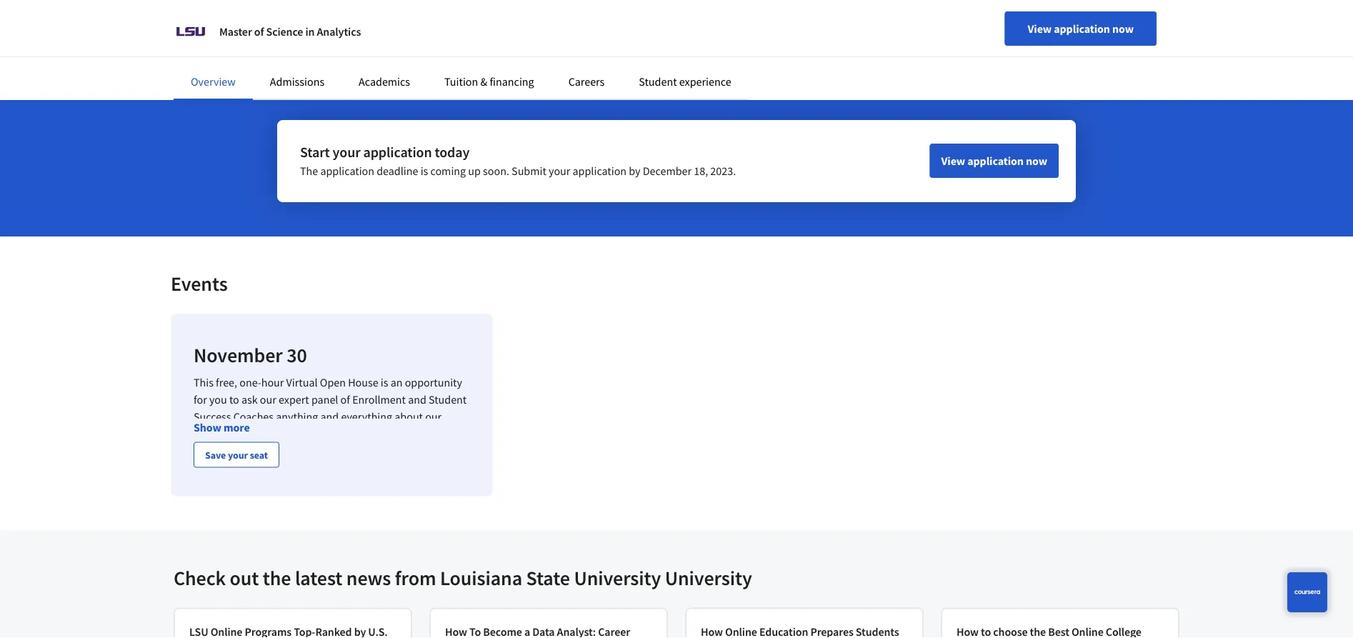 Task type: vqa. For each thing, say whether or not it's contained in the screenshot.
bottom our
yes



Task type: locate. For each thing, give the bounding box(es) containing it.
1 vertical spatial is
[[381, 375, 388, 389]]

you
[[209, 392, 227, 407]]

1 vertical spatial now
[[1026, 154, 1048, 168]]

the
[[263, 565, 291, 590]]

view for the application deadline is coming up soon. submit your application by december 18, 2023.
[[942, 154, 966, 168]]

&
[[481, 74, 488, 89]]

1 vertical spatial and
[[321, 409, 339, 424]]

open
[[320, 375, 346, 389]]

by
[[629, 164, 641, 178]]

news
[[346, 565, 391, 590]]

of right panel in the bottom left of the page
[[341, 392, 350, 407]]

0 vertical spatial your
[[333, 143, 361, 161]]

1 horizontal spatial view
[[1028, 21, 1052, 36]]

latest
[[295, 565, 343, 590]]

0 vertical spatial now
[[1113, 21, 1134, 36]]

student
[[639, 74, 677, 89], [429, 392, 467, 407]]

0 vertical spatial our
[[260, 392, 276, 407]]

save your seat
[[205, 448, 268, 461]]

0 vertical spatial is
[[421, 164, 428, 178]]

1 horizontal spatial of
[[341, 392, 350, 407]]

2 university from the left
[[665, 565, 752, 590]]

1 vertical spatial view application now button
[[930, 144, 1059, 178]]

1 horizontal spatial student
[[639, 74, 677, 89]]

view application now
[[1028, 21, 1134, 36], [942, 154, 1048, 168]]

view application now button
[[1005, 11, 1157, 46], [930, 144, 1059, 178]]

student left experience
[[639, 74, 677, 89]]

check
[[174, 565, 226, 590]]

application
[[1054, 21, 1110, 36], [363, 143, 432, 161], [968, 154, 1024, 168], [320, 164, 374, 178], [573, 164, 627, 178]]

1 vertical spatial student
[[429, 392, 467, 407]]

anything
[[276, 409, 318, 424]]

our
[[260, 392, 276, 407], [425, 409, 442, 424]]

an
[[391, 375, 403, 389]]

academics
[[359, 74, 410, 89]]

panel
[[312, 392, 338, 407]]

view application now for the application deadline is coming up soon. submit your application by december 18, 2023.
[[942, 154, 1048, 168]]

1 vertical spatial your
[[549, 164, 571, 178]]

is
[[421, 164, 428, 178], [381, 375, 388, 389]]

is left the an
[[381, 375, 388, 389]]

and up about
[[408, 392, 427, 407]]

of right "master"
[[254, 24, 264, 39]]

master of science in analytics
[[219, 24, 361, 39]]

30
[[287, 343, 307, 368]]

more
[[224, 420, 250, 435]]

and down panel in the bottom left of the page
[[321, 409, 339, 424]]

is inside the start your application today the application deadline is coming up soon. submit your application by december 18, 2023.
[[421, 164, 428, 178]]

tuition & financing
[[445, 74, 534, 89]]

our right about
[[425, 409, 442, 424]]

university
[[574, 565, 661, 590], [665, 565, 752, 590]]

your
[[333, 143, 361, 161], [549, 164, 571, 178], [228, 448, 248, 461]]

this
[[194, 375, 214, 389]]

0 horizontal spatial is
[[381, 375, 388, 389]]

is for today
[[421, 164, 428, 178]]

your right submit
[[549, 164, 571, 178]]

events
[[171, 271, 228, 296]]

experience
[[679, 74, 731, 89]]

submit
[[512, 164, 547, 178]]

financing
[[490, 74, 534, 89]]

of
[[254, 24, 264, 39], [341, 392, 350, 407]]

check out the latest news from louisiana state university university
[[174, 565, 752, 590]]

view for master of science in analytics
[[1028, 21, 1052, 36]]

your for application
[[333, 143, 361, 161]]

0 vertical spatial view application now
[[1028, 21, 1134, 36]]

0 vertical spatial view
[[1028, 21, 1052, 36]]

2 vertical spatial your
[[228, 448, 248, 461]]

1 vertical spatial view
[[942, 154, 966, 168]]

to
[[229, 392, 239, 407]]

1 horizontal spatial your
[[333, 143, 361, 161]]

start your application today the application deadline is coming up soon. submit your application by december 18, 2023.
[[300, 143, 736, 178]]

your right start
[[333, 143, 361, 161]]

view application now button for the application deadline is coming up soon. submit your application by december 18, 2023.
[[930, 144, 1059, 178]]

now
[[1113, 21, 1134, 36], [1026, 154, 1048, 168]]

one-
[[240, 375, 261, 389]]

our down hour
[[260, 392, 276, 407]]

1 vertical spatial of
[[341, 392, 350, 407]]

out
[[230, 565, 259, 590]]

admissions
[[270, 74, 325, 89]]

admissions link
[[270, 74, 325, 89]]

your inside button
[[228, 448, 248, 461]]

opportunity
[[405, 375, 462, 389]]

1 vertical spatial our
[[425, 409, 442, 424]]

1 horizontal spatial and
[[408, 392, 427, 407]]

2 horizontal spatial your
[[549, 164, 571, 178]]

1 vertical spatial view application now
[[942, 154, 1048, 168]]

is left coming
[[421, 164, 428, 178]]

today
[[435, 143, 470, 161]]

louisiana state university logo image
[[174, 14, 208, 49]]

0 horizontal spatial and
[[321, 409, 339, 424]]

is inside the this free, one-hour virtual open house is an opportunity for you to ask our expert panel of enrollment and student success coaches anything and everything about our programs!
[[381, 375, 388, 389]]

0 horizontal spatial your
[[228, 448, 248, 461]]

student experience link
[[639, 74, 731, 89]]

0 horizontal spatial now
[[1026, 154, 1048, 168]]

0 vertical spatial of
[[254, 24, 264, 39]]

is for hour
[[381, 375, 388, 389]]

virtual
[[286, 375, 318, 389]]

ask
[[242, 392, 258, 407]]

view
[[1028, 21, 1052, 36], [942, 154, 966, 168]]

coaches
[[233, 409, 274, 424]]

0 vertical spatial view application now button
[[1005, 11, 1157, 46]]

1 horizontal spatial now
[[1113, 21, 1134, 36]]

1 horizontal spatial university
[[665, 565, 752, 590]]

about
[[395, 409, 423, 424]]

december
[[643, 164, 692, 178]]

free,
[[216, 375, 237, 389]]

state
[[526, 565, 570, 590]]

1 horizontal spatial is
[[421, 164, 428, 178]]

0 vertical spatial and
[[408, 392, 427, 407]]

deadline
[[377, 164, 418, 178]]

and
[[408, 392, 427, 407], [321, 409, 339, 424]]

show more
[[194, 420, 250, 435]]

enrollment
[[352, 392, 406, 407]]

0 horizontal spatial student
[[429, 392, 467, 407]]

0 horizontal spatial university
[[574, 565, 661, 590]]

student down opportunity
[[429, 392, 467, 407]]

your left seat
[[228, 448, 248, 461]]

1 horizontal spatial our
[[425, 409, 442, 424]]

0 horizontal spatial view
[[942, 154, 966, 168]]



Task type: describe. For each thing, give the bounding box(es) containing it.
now for master of science in analytics
[[1113, 21, 1134, 36]]

louisiana
[[440, 565, 522, 590]]

everything
[[341, 409, 392, 424]]

november 30
[[194, 343, 307, 368]]

expert
[[279, 392, 309, 407]]

academics link
[[359, 74, 410, 89]]

overview link
[[191, 74, 236, 89]]

soon.
[[483, 164, 509, 178]]

1 university from the left
[[574, 565, 661, 590]]

up
[[468, 164, 481, 178]]

november
[[194, 343, 283, 368]]

this free, one-hour virtual open house is an opportunity for you to ask our expert panel of enrollment and student success coaches anything and everything about our programs!
[[194, 375, 467, 441]]

show more button
[[194, 419, 250, 436]]

tuition
[[445, 74, 478, 89]]

for
[[194, 392, 207, 407]]

start
[[300, 143, 330, 161]]

view application now for master of science in analytics
[[1028, 21, 1134, 36]]

overview
[[191, 74, 236, 89]]

0 horizontal spatial our
[[260, 392, 276, 407]]

show
[[194, 420, 221, 435]]

house
[[348, 375, 378, 389]]

master
[[219, 24, 252, 39]]

2023.
[[711, 164, 736, 178]]

0 horizontal spatial of
[[254, 24, 264, 39]]

now for the application deadline is coming up soon. submit your application by december 18, 2023.
[[1026, 154, 1048, 168]]

programs!
[[194, 427, 243, 441]]

science
[[266, 24, 303, 39]]

seat
[[250, 448, 268, 461]]

tuition & financing link
[[445, 74, 534, 89]]

save
[[205, 448, 226, 461]]

the
[[300, 164, 318, 178]]

hour
[[261, 375, 284, 389]]

of inside the this free, one-hour virtual open house is an opportunity for you to ask our expert panel of enrollment and student success coaches anything and everything about our programs!
[[341, 392, 350, 407]]

careers link
[[569, 74, 605, 89]]

view application now button for master of science in analytics
[[1005, 11, 1157, 46]]

from
[[395, 565, 436, 590]]

save your seat button
[[194, 442, 279, 468]]

careers
[[569, 74, 605, 89]]

18,
[[694, 164, 708, 178]]

0 vertical spatial student
[[639, 74, 677, 89]]

coming
[[431, 164, 466, 178]]

your for seat
[[228, 448, 248, 461]]

success
[[194, 409, 231, 424]]

in
[[305, 24, 315, 39]]

student inside the this free, one-hour virtual open house is an opportunity for you to ask our expert panel of enrollment and student success coaches anything and everything about our programs!
[[429, 392, 467, 407]]

student experience
[[639, 74, 731, 89]]

analytics
[[317, 24, 361, 39]]



